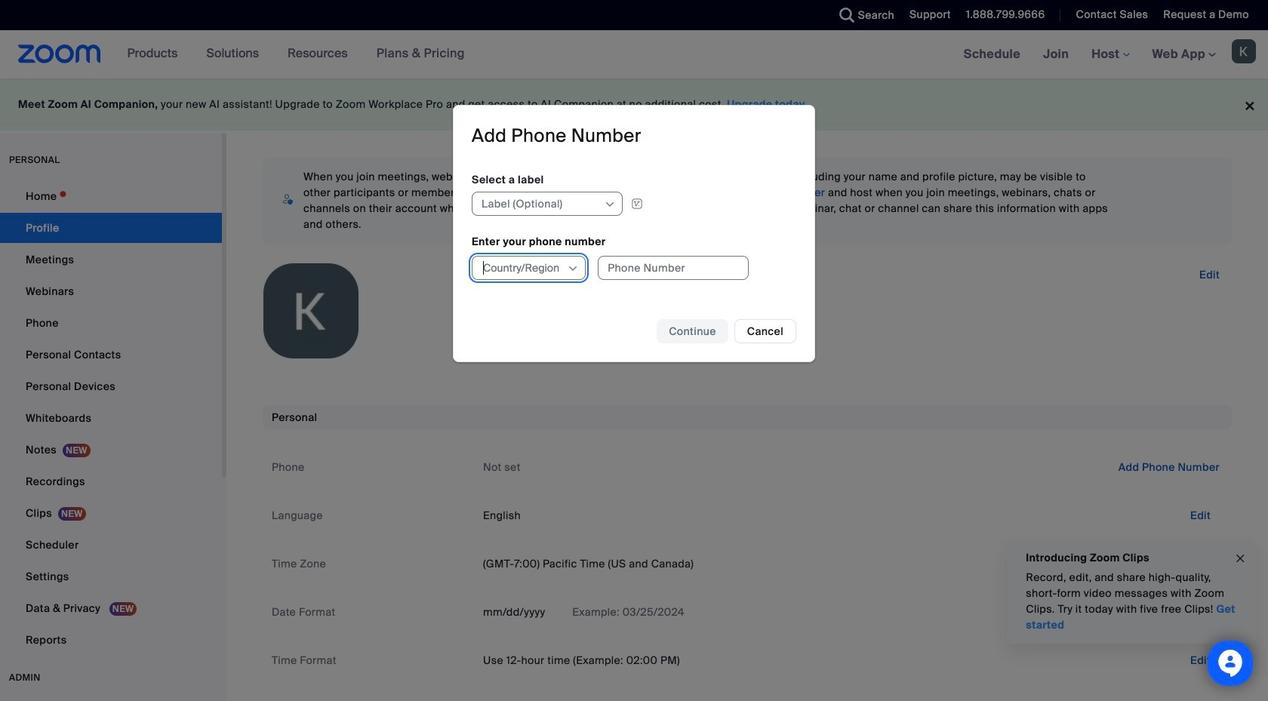 Task type: locate. For each thing, give the bounding box(es) containing it.
user photo image
[[264, 264, 359, 359]]

0 vertical spatial show options image
[[604, 198, 616, 210]]

show options image
[[604, 198, 616, 210], [567, 263, 580, 275]]

application
[[472, 192, 770, 216]]

close image
[[1235, 550, 1247, 568]]

show options image left support version for phone label icon at the top of the page
[[604, 198, 616, 210]]

footer
[[0, 79, 1269, 131]]

0 horizontal spatial show options image
[[567, 263, 580, 275]]

Select Country text field
[[482, 256, 567, 279]]

1 horizontal spatial show options image
[[604, 198, 616, 210]]

show options image right select country text field
[[567, 263, 580, 275]]

dialog
[[453, 105, 816, 362]]

banner
[[0, 30, 1269, 79]]

1 vertical spatial show options image
[[567, 263, 580, 275]]

heading
[[472, 124, 642, 148]]



Task type: vqa. For each thing, say whether or not it's contained in the screenshot.
Select Country text box
yes



Task type: describe. For each thing, give the bounding box(es) containing it.
Phone Number text field
[[598, 256, 749, 280]]

support version for phone label image
[[627, 197, 648, 210]]

meetings navigation
[[953, 30, 1269, 79]]

product information navigation
[[116, 30, 477, 79]]

personal menu menu
[[0, 181, 222, 657]]



